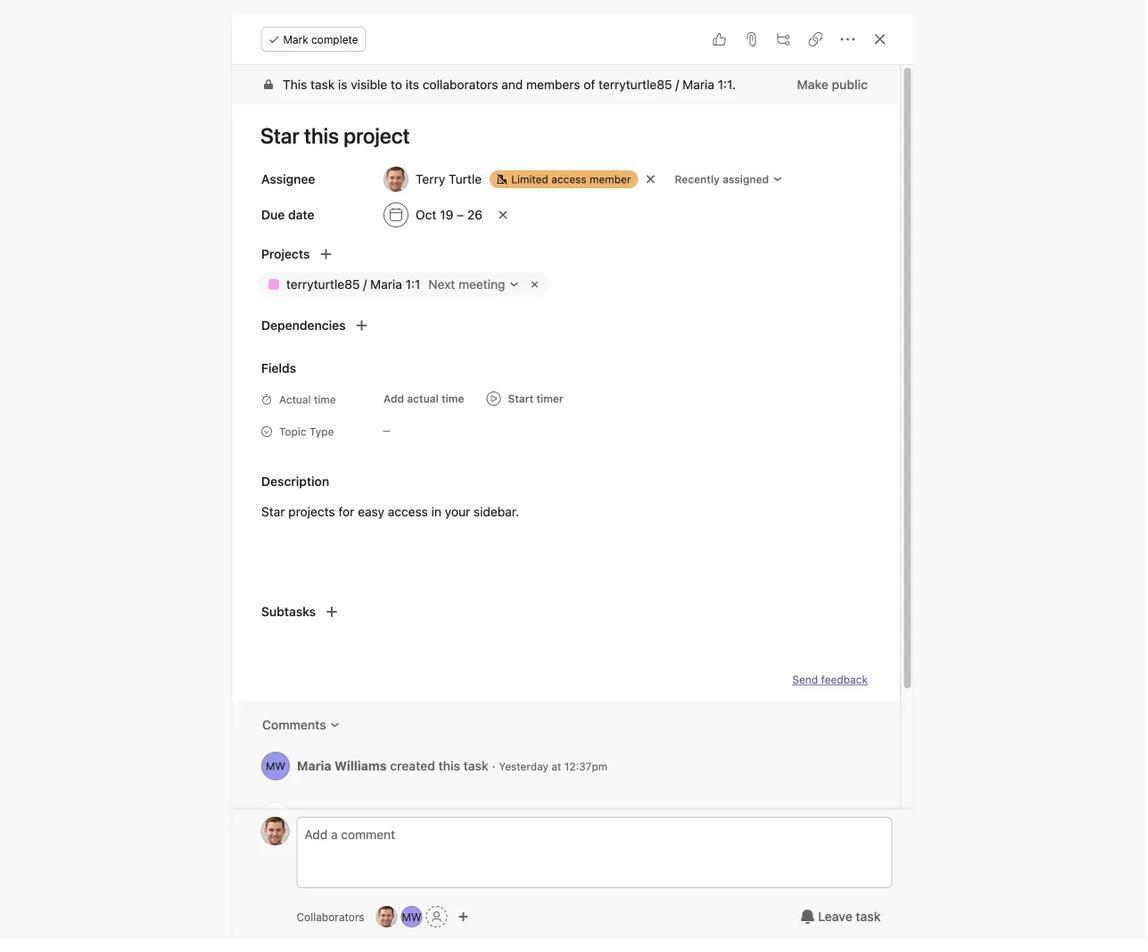 Task type: describe. For each thing, give the bounding box(es) containing it.
feedback
[[821, 673, 867, 686]]

actual time
[[279, 393, 335, 406]]

suggested
[[572, 809, 633, 823]]

terryturtle85 / maria 1:1
[[286, 277, 420, 292]]

here are a few ways to start your reply. turn off suggested replies
[[297, 809, 675, 823]]

Task Name text field
[[248, 115, 879, 156]]

recently assigned
[[674, 173, 769, 186]]

recently assigned button
[[666, 167, 791, 192]]

mark complete
[[283, 33, 358, 45]]

mark complete button
[[261, 27, 366, 52]]

1 vertical spatial tt button
[[376, 906, 398, 928]]

star this project dialog
[[225, 14, 914, 939]]

assignee
[[261, 172, 315, 186]]

projects
[[288, 504, 335, 519]]

timer
[[536, 392, 563, 405]]

maria williams created this task · yesterday at 12:37pm
[[297, 758, 607, 773]]

mw for mw button to the right
[[402, 911, 422, 923]]

0 horizontal spatial maria
[[297, 758, 331, 773]]

add actual time button
[[375, 386, 472, 411]]

this
[[282, 77, 307, 92]]

ways
[[383, 809, 412, 823]]

terry turtle button
[[375, 163, 489, 195]]

recently
[[674, 173, 719, 186]]

next
[[428, 277, 455, 292]]

start
[[430, 809, 457, 823]]

1 horizontal spatial access
[[551, 173, 586, 186]]

collaborators
[[297, 911, 365, 923]]

off
[[553, 809, 569, 823]]

add subtask image
[[777, 32, 791, 46]]

2 horizontal spatial maria
[[682, 77, 714, 92]]

turn
[[524, 809, 550, 823]]

collapse task pane image
[[873, 32, 887, 46]]

are
[[328, 809, 346, 823]]

·
[[492, 758, 495, 773]]

1 vertical spatial to
[[415, 809, 427, 823]]

easy
[[357, 504, 384, 519]]

1:1.
[[717, 77, 736, 92]]

attachments: add a file to this task, star this project image
[[744, 32, 759, 46]]

fields button
[[232, 356, 296, 381]]

more actions for this task image
[[841, 32, 855, 46]]

members
[[526, 77, 580, 92]]

12:37pm
[[564, 760, 607, 773]]

and
[[501, 77, 523, 92]]

—
[[382, 425, 390, 436]]

dependencies
[[261, 318, 345, 333]]

terry
[[415, 172, 445, 186]]

due date
[[261, 207, 314, 222]]

type
[[309, 425, 334, 438]]

fields
[[261, 361, 296, 376]]

member
[[589, 173, 631, 186]]

projects button
[[232, 242, 309, 267]]

comments
[[262, 718, 326, 732]]

of
[[583, 77, 595, 92]]

here
[[297, 809, 324, 823]]

start timer
[[508, 392, 563, 405]]

star projects for easy access in your sidebar.
[[261, 504, 519, 519]]

collaborators
[[422, 77, 498, 92]]

limited access member
[[511, 173, 631, 186]]

remove assignee image
[[645, 174, 656, 185]]

oct 19 – 26
[[415, 207, 482, 222]]

copy task link image
[[809, 32, 823, 46]]

projects
[[261, 247, 309, 261]]

0 vertical spatial terryturtle85
[[598, 77, 672, 92]]

maria williams link
[[297, 758, 386, 773]]

mw for mw button to the left
[[265, 760, 285, 772]]

start timer button
[[479, 386, 570, 411]]

1 horizontal spatial mw button
[[401, 906, 422, 928]]

replies
[[637, 809, 675, 823]]

next meeting
[[428, 277, 505, 292]]

add actual time
[[383, 392, 464, 405]]

remove image
[[527, 277, 541, 292]]

add to projects image
[[318, 247, 333, 261]]

assigned
[[722, 173, 769, 186]]

1 vertical spatial task
[[463, 758, 488, 773]]

leave task button
[[789, 901, 892, 933]]

subtasks
[[261, 604, 315, 619]]

public
[[831, 77, 867, 92]]

created
[[390, 758, 435, 773]]

sidebar.
[[473, 504, 519, 519]]

yesterday
[[498, 760, 548, 773]]

next meeting button
[[424, 275, 524, 294]]

0 horizontal spatial tt
[[268, 825, 282, 838]]



Task type: vqa. For each thing, say whether or not it's contained in the screenshot.
the rightmost Maria
yes



Task type: locate. For each thing, give the bounding box(es) containing it.
task left is
[[310, 77, 334, 92]]

meeting
[[458, 277, 505, 292]]

0 horizontal spatial to
[[390, 77, 402, 92]]

0 vertical spatial task
[[310, 77, 334, 92]]

–
[[456, 207, 464, 222]]

task for this
[[310, 77, 334, 92]]

mw button left add or remove collaborators icon
[[401, 906, 422, 928]]

0 vertical spatial access
[[551, 173, 586, 186]]

2 vertical spatial maria
[[297, 758, 331, 773]]

leave task
[[818, 909, 881, 924]]

tt button right collaborators
[[376, 906, 398, 928]]

1 vertical spatial access
[[387, 504, 428, 519]]

0 likes. click to like this task image
[[712, 32, 727, 46]]

1 horizontal spatial tt button
[[376, 906, 398, 928]]

mark
[[283, 33, 308, 45]]

1 horizontal spatial mw
[[402, 911, 422, 923]]

0 vertical spatial mw button
[[261, 752, 289, 781]]

williams
[[334, 758, 386, 773]]

0 horizontal spatial terryturtle85
[[286, 277, 359, 292]]

0 vertical spatial maria
[[682, 77, 714, 92]]

comments button
[[250, 709, 352, 741]]

26
[[467, 207, 482, 222]]

reply.
[[489, 809, 520, 823]]

1:1
[[405, 277, 420, 292]]

1 vertical spatial mw
[[402, 911, 422, 923]]

turn off suggested replies button
[[524, 809, 675, 823]]

time right actual
[[441, 392, 464, 405]]

actual
[[407, 392, 438, 405]]

task
[[310, 77, 334, 92], [463, 758, 488, 773], [856, 909, 881, 924]]

1 vertical spatial mw button
[[401, 906, 422, 928]]

make public button
[[785, 69, 879, 101]]

access right limited
[[551, 173, 586, 186]]

mw left add or remove collaborators icon
[[402, 911, 422, 923]]

1 vertical spatial /
[[363, 277, 366, 292]]

1 horizontal spatial /
[[675, 77, 679, 92]]

your right in
[[444, 504, 470, 519]]

maria down 'comments' popup button
[[297, 758, 331, 773]]

1 horizontal spatial time
[[441, 392, 464, 405]]

time
[[441, 392, 464, 405], [314, 393, 335, 406]]

terry turtle
[[415, 172, 481, 186]]

topic type
[[279, 425, 334, 438]]

to
[[390, 77, 402, 92], [415, 809, 427, 823]]

tt
[[268, 825, 282, 838], [380, 911, 394, 923]]

description
[[261, 474, 329, 489]]

leave
[[818, 909, 853, 924]]

this
[[438, 758, 460, 773]]

maria
[[682, 77, 714, 92], [370, 277, 402, 292], [297, 758, 331, 773]]

main content
[[225, 65, 900, 939]]

is
[[338, 77, 347, 92]]

mw button down comments on the left bottom
[[261, 752, 289, 781]]

few
[[359, 809, 380, 823]]

1 vertical spatial maria
[[370, 277, 402, 292]]

at
[[551, 760, 561, 773]]

1 vertical spatial your
[[460, 809, 486, 823]]

make public
[[797, 77, 867, 92]]

1 vertical spatial terryturtle85
[[286, 277, 359, 292]]

task inside button
[[856, 909, 881, 924]]

0 vertical spatial tt button
[[261, 817, 289, 846]]

terryturtle85 right of
[[598, 77, 672, 92]]

1 horizontal spatial maria
[[370, 277, 402, 292]]

clear due date image
[[497, 210, 508, 220]]

1 horizontal spatial task
[[463, 758, 488, 773]]

task for leave
[[856, 909, 881, 924]]

0 horizontal spatial /
[[363, 277, 366, 292]]

your
[[444, 504, 470, 519], [460, 809, 486, 823]]

0 vertical spatial tt
[[268, 825, 282, 838]]

this task is visible to its collaborators and members of terryturtle85 / maria 1:1.
[[282, 77, 736, 92]]

0 vertical spatial your
[[444, 504, 470, 519]]

2 horizontal spatial task
[[856, 909, 881, 924]]

/
[[675, 77, 679, 92], [363, 277, 366, 292]]

0 horizontal spatial access
[[387, 504, 428, 519]]

/ up 'add dependencies' "icon"
[[363, 277, 366, 292]]

star
[[261, 504, 285, 519]]

add or remove collaborators image
[[458, 912, 469, 922]]

make
[[797, 77, 828, 92]]

send feedback
[[792, 673, 867, 686]]

start
[[508, 392, 533, 405]]

oct
[[415, 207, 436, 222]]

add subtasks image
[[324, 605, 339, 619]]

access left in
[[387, 504, 428, 519]]

1 horizontal spatial terryturtle85
[[598, 77, 672, 92]]

visible
[[350, 77, 387, 92]]

access
[[551, 173, 586, 186], [387, 504, 428, 519]]

complete
[[311, 33, 358, 45]]

time right 'actual'
[[314, 393, 335, 406]]

0 vertical spatial /
[[675, 77, 679, 92]]

0 horizontal spatial time
[[314, 393, 335, 406]]

limited
[[511, 173, 548, 186]]

main content containing this task is visible to its collaborators and members of terryturtle85 / maria 1:1.
[[225, 65, 900, 939]]

add dependencies image
[[354, 318, 368, 333]]

maria left 1:1.
[[682, 77, 714, 92]]

send feedback link
[[792, 672, 867, 688]]

add
[[383, 392, 404, 405]]

2 vertical spatial task
[[856, 909, 881, 924]]

in
[[431, 504, 441, 519]]

— button
[[375, 418, 482, 443]]

time inside dropdown button
[[441, 392, 464, 405]]

0 vertical spatial mw
[[265, 760, 285, 772]]

to left the its
[[390, 77, 402, 92]]

0 horizontal spatial tt button
[[261, 817, 289, 846]]

0 horizontal spatial mw
[[265, 760, 285, 772]]

turtle
[[448, 172, 481, 186]]

its
[[405, 77, 419, 92]]

0 horizontal spatial mw button
[[261, 752, 289, 781]]

your right start
[[460, 809, 486, 823]]

1 horizontal spatial to
[[415, 809, 427, 823]]

main content inside star this project dialog
[[225, 65, 900, 939]]

/ left 1:1.
[[675, 77, 679, 92]]

maria left 1:1
[[370, 277, 402, 292]]

topic
[[279, 425, 306, 438]]

to left start
[[415, 809, 427, 823]]

1 vertical spatial tt
[[380, 911, 394, 923]]

send
[[792, 673, 818, 686]]

mw down comments on the left bottom
[[265, 760, 285, 772]]

task left ·
[[463, 758, 488, 773]]

terryturtle85
[[598, 77, 672, 92], [286, 277, 359, 292]]

mw
[[265, 760, 285, 772], [402, 911, 422, 923]]

actual
[[279, 393, 311, 406]]

0 horizontal spatial task
[[310, 77, 334, 92]]

a
[[349, 809, 356, 823]]

19
[[439, 207, 453, 222]]

tt button left here
[[261, 817, 289, 846]]

mw button
[[261, 752, 289, 781], [401, 906, 422, 928]]

tt button
[[261, 817, 289, 846], [376, 906, 398, 928]]

0 vertical spatial to
[[390, 77, 402, 92]]

task right leave
[[856, 909, 881, 924]]

terryturtle85 down add to projects icon
[[286, 277, 359, 292]]

1 horizontal spatial tt
[[380, 911, 394, 923]]



